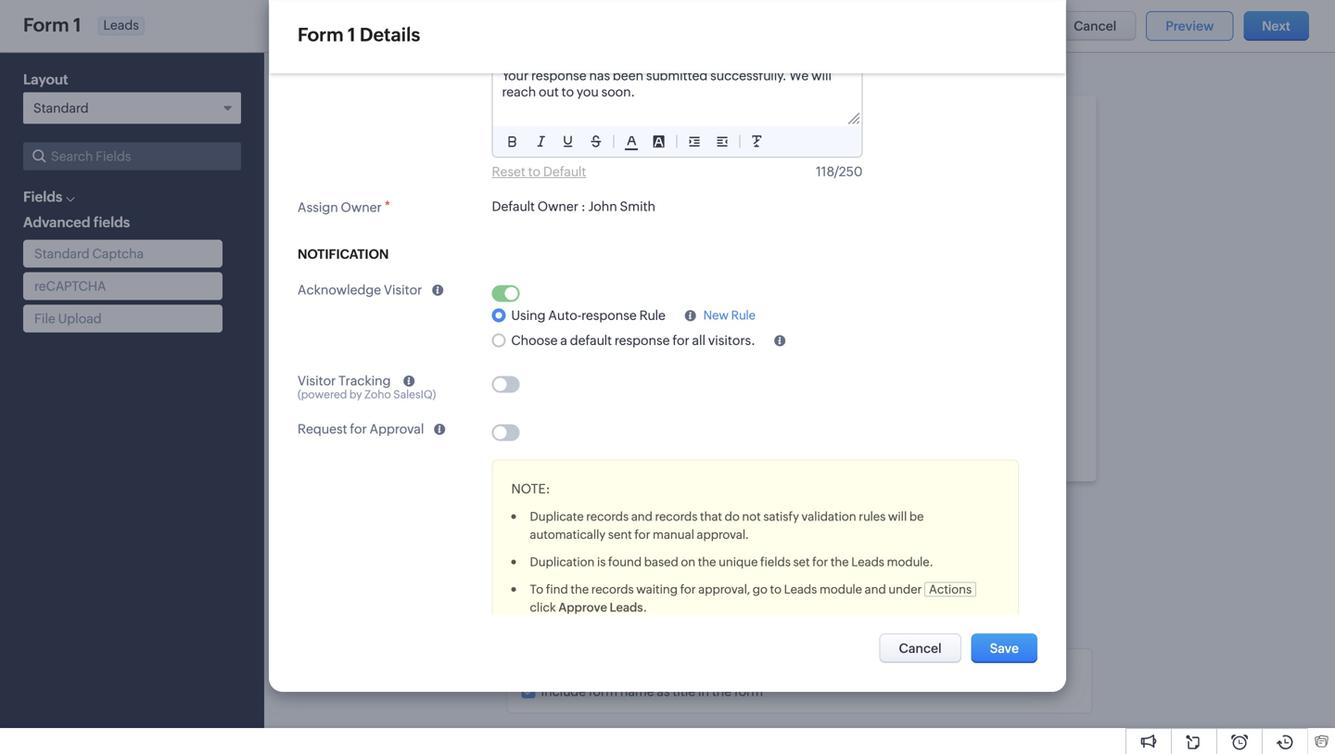 Task type: locate. For each thing, give the bounding box(es) containing it.
0 vertical spatial and
[[632, 510, 653, 524]]

records
[[587, 510, 629, 524], [655, 510, 698, 524], [592, 582, 634, 596]]

response right default
[[615, 333, 670, 348]]

response up default
[[582, 308, 637, 323]]

1 horizontal spatial owner
[[538, 199, 579, 214]]

request
[[298, 421, 347, 436]]

list
[[270, 60, 541, 101]]

will
[[812, 68, 832, 83], [889, 510, 907, 524]]

0 horizontal spatial owner
[[341, 200, 382, 214]]

cancel button
[[1055, 11, 1137, 41], [880, 633, 962, 663]]

0 vertical spatial cancel
[[1074, 19, 1117, 33]]

0 horizontal spatial form
[[589, 684, 618, 699]]

to
[[562, 84, 574, 99], [770, 582, 782, 596]]

250
[[839, 164, 863, 179]]

by
[[350, 388, 362, 401]]

on
[[681, 555, 696, 569]]

and
[[632, 510, 653, 524], [865, 582, 887, 596]]

to find the records waiting for approval, go to leads module and under actions click approve leads .
[[530, 582, 972, 614]]

is
[[597, 555, 606, 569]]

owner left :
[[538, 199, 579, 214]]

*
[[588, 130, 592, 142], [385, 198, 391, 213]]

soon.
[[602, 84, 636, 99]]

0 vertical spatial auto-
[[387, 72, 423, 89]]

0 vertical spatial cancel button
[[1055, 11, 1137, 41]]

1 vertical spatial response
[[582, 308, 637, 323]]

1 horizontal spatial auto-
[[549, 308, 582, 323]]

email link
[[45, 271, 78, 289]]

for right sent
[[635, 528, 651, 542]]

for down on
[[681, 582, 696, 596]]

owner right assign
[[341, 200, 382, 214]]

0 vertical spatial will
[[812, 68, 832, 83]]

form
[[589, 684, 618, 699], [735, 684, 764, 699]]

contacts link
[[221, 0, 306, 45]]

* right assign
[[385, 198, 391, 213]]

Enter Form Name text field
[[23, 14, 90, 36]]

approve
[[559, 601, 608, 614]]

found
[[609, 555, 642, 569]]

will left be
[[889, 510, 907, 524]]

crm link
[[15, 13, 82, 32]]

* down you
[[588, 130, 592, 142]]

response up out at the top left
[[532, 68, 587, 83]]

1 horizontal spatial to
[[770, 582, 782, 596]]

next
[[1263, 19, 1291, 33]]

the right on
[[698, 555, 717, 569]]

reach
[[502, 84, 536, 99]]

1 vertical spatial *
[[385, 198, 391, 213]]

1 horizontal spatial cancel
[[1074, 19, 1117, 33]]

auto- down details
[[387, 72, 423, 89]]

assign
[[298, 200, 338, 214]]

/
[[835, 164, 839, 179]]

0 vertical spatial visitor
[[384, 282, 422, 297]]

and up sent
[[632, 510, 653, 524]]

list containing webforms
[[270, 60, 541, 101]]

approval
[[370, 421, 424, 436]]

leads up "module"
[[852, 555, 885, 569]]

automatically
[[530, 528, 606, 542]]

unique
[[719, 555, 758, 569]]

webforms link
[[284, 72, 357, 89]]

sent
[[608, 528, 632, 542]]

webforms
[[287, 72, 354, 89]]

be
[[910, 510, 924, 524]]

first
[[540, 174, 562, 187]]

1 vertical spatial will
[[889, 510, 907, 524]]

visitor right acknowledge
[[384, 282, 422, 297]]

visitor tracking
[[298, 373, 391, 388]]

visitors.
[[709, 333, 756, 348]]

0 horizontal spatial cancel
[[899, 641, 942, 656]]

1 horizontal spatial and
[[865, 582, 887, 596]]

form left name
[[589, 684, 618, 699]]

1 vertical spatial auto-
[[549, 308, 582, 323]]

0 horizontal spatial and
[[632, 510, 653, 524]]

auto- up a
[[549, 308, 582, 323]]

records up manual
[[655, 510, 698, 524]]

for left all
[[673, 333, 690, 348]]

0 vertical spatial notification
[[298, 247, 389, 262]]

notification down email
[[45, 303, 116, 318]]

under
[[889, 582, 922, 596]]

owner
[[538, 199, 579, 214], [341, 200, 382, 214]]

form right in
[[735, 684, 764, 699]]

0 horizontal spatial cancel button
[[880, 633, 962, 663]]

channels
[[31, 241, 89, 256]]

118
[[816, 164, 835, 179]]

will right "we"
[[812, 68, 832, 83]]

and left the 'under' in the bottom right of the page
[[865, 582, 887, 596]]

duplication is found based on the unique fields set for the leads module.
[[530, 555, 934, 569]]

your response has been submitted successfully. we will reach out to you soon.
[[502, 68, 835, 99]]

sms
[[118, 303, 146, 318]]

and inside duplicate records and records that do not satisfy validation rules will be automatically sent for manual approval.
[[632, 510, 653, 524]]

will inside duplicate records and records that do not satisfy validation rules will be automatically sent for manual approval.
[[889, 510, 907, 524]]

visitor left by
[[298, 373, 336, 388]]

1
[[348, 24, 356, 45]]

using
[[511, 308, 546, 323]]

0 vertical spatial response
[[532, 68, 587, 83]]

0 horizontal spatial to
[[562, 84, 574, 99]]

owner for :
[[538, 199, 579, 214]]

the
[[698, 555, 717, 569], [831, 555, 849, 569], [571, 582, 589, 596], [712, 684, 732, 699]]

leads right crm
[[103, 18, 139, 32]]

for inside to find the records waiting for approval, go to leads module and under actions click approve leads .
[[681, 582, 696, 596]]

1 vertical spatial to
[[770, 582, 782, 596]]

auto-
[[387, 72, 423, 89], [549, 308, 582, 323]]

(powered by zoho salesiq)
[[298, 388, 436, 401]]

approval,
[[699, 582, 751, 596]]

1 vertical spatial cancel button
[[880, 633, 962, 663]]

form 1 details
[[298, 24, 420, 45]]

details
[[360, 24, 420, 45]]

1 vertical spatial cancel
[[899, 641, 942, 656]]

channels button
[[0, 231, 241, 265]]

1 horizontal spatial form
[[735, 684, 764, 699]]

records inside to find the records waiting for approval, go to leads module and under actions click approve leads .
[[592, 582, 634, 596]]

standard
[[34, 246, 90, 261]]

to right out at the top left
[[562, 84, 574, 99]]

rule right new
[[732, 308, 756, 322]]

notification
[[298, 247, 389, 262], [45, 303, 116, 318]]

owner inside assign owner *
[[341, 200, 382, 214]]

logo image
[[15, 15, 37, 30]]

find
[[546, 582, 568, 596]]

0 horizontal spatial *
[[385, 198, 391, 213]]

1 horizontal spatial *
[[588, 130, 592, 142]]

0 horizontal spatial notification
[[45, 303, 116, 318]]

records down is
[[592, 582, 634, 596]]

(powered
[[298, 388, 347, 401]]

notification up acknowledge
[[298, 247, 389, 262]]

1 horizontal spatial visitor
[[384, 282, 422, 297]]

for inside duplicate records and records that do not satisfy validation rules will be automatically sent for manual approval.
[[635, 528, 651, 542]]

1 horizontal spatial cancel button
[[1055, 11, 1137, 41]]

duplication
[[530, 555, 595, 569]]

0 horizontal spatial visitor
[[298, 373, 336, 388]]

leads
[[103, 18, 139, 32], [852, 555, 885, 569], [784, 582, 818, 596], [610, 601, 643, 614]]

company *
[[540, 130, 592, 142]]

choose
[[511, 333, 558, 348]]

home
[[104, 15, 141, 30]]

industry
[[540, 306, 580, 319]]

auto-response rules link
[[385, 72, 527, 89]]

rule up choose a default response for all visitors.
[[640, 308, 666, 323]]

request for approval
[[298, 421, 424, 436]]

0 vertical spatial to
[[562, 84, 574, 99]]

1 vertical spatial notification
[[45, 303, 116, 318]]

to right go
[[770, 582, 782, 596]]

acknowledge
[[298, 282, 381, 297]]

company
[[540, 130, 588, 142]]

0 horizontal spatial will
[[812, 68, 832, 83]]

notification inside channels region
[[45, 303, 116, 318]]

will inside your response has been submitted successfully. we will reach out to you soon.
[[812, 68, 832, 83]]

0 horizontal spatial auto-
[[387, 72, 423, 89]]

1 horizontal spatial notification
[[298, 247, 389, 262]]

1 horizontal spatial will
[[889, 510, 907, 524]]

leads down set in the bottom of the page
[[784, 582, 818, 596]]

for down by
[[350, 421, 367, 436]]

the up approve
[[571, 582, 589, 596]]

rule
[[640, 308, 666, 323], [732, 308, 756, 322]]

for
[[673, 333, 690, 348], [350, 421, 367, 436], [635, 528, 651, 542], [813, 555, 829, 569], [681, 582, 696, 596]]

1 vertical spatial and
[[865, 582, 887, 596]]

your
[[502, 68, 529, 83]]

include form name as title in the form
[[541, 684, 764, 699]]

that
[[700, 510, 723, 524]]



Task type: vqa. For each thing, say whether or not it's contained in the screenshot.
Other Modules field
no



Task type: describe. For each thing, give the bounding box(es) containing it.
default owner : john smith
[[492, 199, 656, 214]]

click
[[530, 601, 556, 614]]

notification for notification
[[298, 247, 389, 262]]

duplicate
[[530, 510, 584, 524]]

channels region
[[0, 265, 241, 388]]

module
[[820, 582, 863, 596]]

cancel for the left cancel button
[[899, 641, 942, 656]]

1 vertical spatial visitor
[[298, 373, 336, 388]]

118 / 250
[[816, 164, 863, 179]]

preview
[[1166, 19, 1215, 33]]

waiting
[[637, 582, 678, 596]]

the right in
[[712, 684, 732, 699]]

fields
[[23, 189, 62, 205]]

default
[[492, 199, 535, 214]]

save button
[[972, 633, 1038, 663]]

we
[[790, 68, 809, 83]]

zoho
[[365, 388, 391, 401]]

notification sms link
[[45, 301, 146, 320]]

response inside your response has been submitted successfully. we will reach out to you soon.
[[532, 68, 587, 83]]

submitted
[[646, 68, 708, 83]]

records for the
[[592, 582, 634, 596]]

1 horizontal spatial rule
[[732, 308, 756, 322]]

the inside to find the records waiting for approval, go to leads module and under actions click approve leads .
[[571, 582, 589, 596]]

contacts
[[236, 15, 291, 30]]

to
[[530, 582, 544, 596]]

preview button
[[1147, 11, 1234, 41]]

records up sent
[[587, 510, 629, 524]]

name
[[565, 174, 595, 187]]

accounts
[[321, 15, 379, 30]]

go
[[753, 582, 768, 596]]

captcha
[[92, 246, 144, 261]]

accounts link
[[306, 0, 394, 45]]

using auto-response rule
[[511, 308, 666, 323]]

rules
[[489, 72, 524, 89]]

satisfy
[[764, 510, 800, 524]]

response
[[423, 72, 486, 89]]

owner for *
[[341, 200, 382, 214]]

to inside to find the records waiting for approval, go to leads module and under actions click approve leads .
[[770, 582, 782, 596]]

0 horizontal spatial rule
[[640, 308, 666, 323]]

leads down waiting
[[610, 601, 643, 614]]

cancel for right cancel button
[[1074, 19, 1117, 33]]

layout
[[23, 71, 68, 88]]

fields
[[761, 555, 791, 569]]

save
[[990, 641, 1020, 656]]

first name
[[540, 174, 595, 187]]

new rule
[[704, 308, 756, 322]]

standard captcha
[[34, 246, 144, 261]]

been
[[613, 68, 644, 83]]

* inside assign owner *
[[385, 198, 391, 213]]

deals
[[408, 15, 441, 30]]

home link
[[90, 0, 156, 45]]

acknowledge visitor
[[298, 282, 422, 297]]

not
[[742, 510, 761, 524]]

0 vertical spatial *
[[588, 130, 592, 142]]

as
[[657, 684, 670, 699]]

and inside to find the records waiting for approval, go to leads module and under actions click approve leads .
[[865, 582, 887, 596]]

manual
[[653, 528, 695, 542]]

2 form from the left
[[735, 684, 764, 699]]

module.
[[887, 555, 934, 569]]

based
[[645, 555, 679, 569]]

to inside your response has been submitted successfully. we will reach out to you soon.
[[562, 84, 574, 99]]

form
[[298, 24, 344, 45]]

john
[[589, 199, 618, 214]]

.
[[643, 601, 647, 614]]

all
[[693, 333, 706, 348]]

successfully.
[[711, 68, 787, 83]]

default
[[570, 333, 612, 348]]

new rule link
[[704, 308, 756, 322]]

notification sms
[[45, 303, 146, 318]]

include
[[541, 684, 586, 699]]

salesiq)
[[394, 388, 436, 401]]

has
[[590, 68, 610, 83]]

setup
[[19, 81, 71, 102]]

smith
[[620, 199, 656, 214]]

for right set in the bottom of the page
[[813, 555, 829, 569]]

tracking
[[339, 373, 391, 388]]

notification for notification sms
[[45, 303, 116, 318]]

name
[[621, 684, 655, 699]]

rules
[[859, 510, 886, 524]]

a
[[561, 333, 568, 348]]

:
[[581, 199, 586, 214]]

new
[[704, 308, 729, 322]]

the up "module"
[[831, 555, 849, 569]]

title
[[673, 684, 696, 699]]

Search Fields text field
[[23, 142, 241, 170]]

auto- inside list
[[387, 72, 423, 89]]

next button
[[1244, 11, 1310, 41]]

2 vertical spatial response
[[615, 333, 670, 348]]

deals link
[[394, 0, 456, 45]]

approval.
[[697, 528, 749, 542]]

out
[[539, 84, 559, 99]]

1 form from the left
[[589, 684, 618, 699]]

records for and
[[655, 510, 698, 524]]

duplicate records and records that do not satisfy validation rules will be automatically sent for manual approval.
[[530, 510, 924, 542]]



